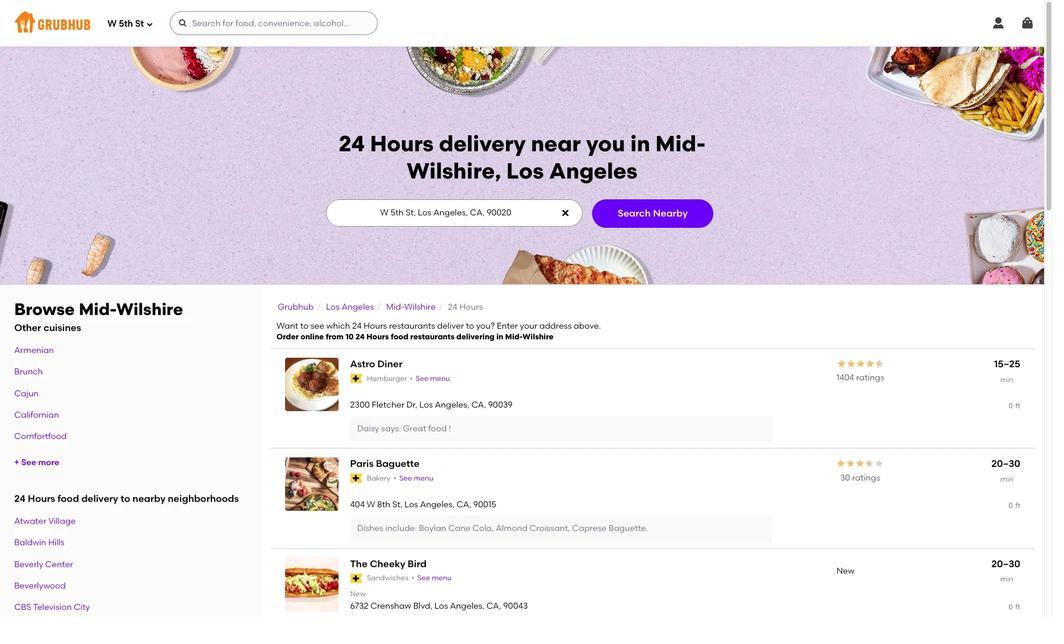 Task type: describe. For each thing, give the bounding box(es) containing it.
include:
[[385, 524, 417, 534]]

search nearby button
[[592, 199, 713, 228]]

90043
[[503, 602, 528, 612]]

crenshaw
[[370, 602, 411, 612]]

hamburger • see menu
[[367, 374, 450, 383]]

0 ft for astro diner
[[1009, 402, 1020, 410]]

st
[[135, 18, 144, 29]]

says:
[[381, 424, 401, 434]]

st,
[[392, 500, 403, 510]]

0 for astro diner
[[1009, 402, 1013, 410]]

menu for astro diner
[[430, 374, 450, 383]]

30 ratings
[[840, 473, 880, 483]]

brunch
[[14, 367, 43, 377]]

24 hours food delivery to nearby neighborhoods
[[14, 494, 239, 505]]

brunch link
[[14, 367, 43, 377]]

w inside "main navigation" navigation
[[108, 18, 117, 29]]

6732
[[350, 602, 368, 612]]

mid-wilshire link
[[386, 302, 436, 312]]

los right dr, at the left bottom
[[419, 400, 433, 410]]

0 vertical spatial angeles,
[[435, 400, 469, 410]]

diner
[[377, 359, 402, 370]]

cbs
[[14, 603, 31, 613]]

almond
[[496, 524, 528, 534]]

new 6732 crenshaw blvd, los angeles, ca, 90043
[[350, 591, 528, 612]]

from
[[326, 333, 344, 342]]

wilshire inside want to see which 24 hours restaurants deliver to you? enter your address above. order online from 10 24 hours food restaurants delivering in mid-wilshire
[[523, 333, 554, 342]]

which
[[326, 321, 350, 331]]

24 for 24 hours food delivery to nearby neighborhoods
[[14, 494, 26, 505]]

grubhub link
[[278, 302, 314, 312]]

comfortfood link
[[14, 432, 67, 442]]

near
[[531, 131, 581, 157]]

astro
[[350, 359, 375, 370]]

24 hours
[[448, 302, 483, 312]]

cbs television city link
[[14, 603, 90, 613]]

+ see more button
[[14, 453, 59, 474]]

other
[[14, 323, 41, 334]]

0 vertical spatial restaurants
[[389, 321, 435, 331]]

ft for paris baguette
[[1015, 502, 1020, 510]]

cola,
[[472, 524, 494, 534]]

cuisines
[[43, 323, 81, 334]]

in inside 24 hours delivery near you in mid- wilshire, los angeles
[[630, 131, 650, 157]]

1 horizontal spatial svg image
[[1020, 16, 1035, 30]]

paris baguette link
[[350, 458, 647, 471]]

20–30 min for the cheeky bird
[[992, 559, 1020, 584]]

min for astro diner
[[1000, 376, 1013, 384]]

croissant,
[[530, 524, 570, 534]]

24 hours delivery near you in mid- wilshire, los angeles
[[339, 131, 706, 184]]

10
[[345, 333, 354, 342]]

village
[[48, 517, 76, 527]]

dishes include: boylan cane cola, almond croissant, caprese baguette.
[[357, 524, 648, 534]]

paris baguette delivery image
[[285, 458, 338, 512]]

mid- inside want to see which 24 hours restaurants deliver to you? enter your address above. order online from 10 24 hours food restaurants delivering in mid-wilshire
[[505, 333, 523, 342]]

main navigation navigation
[[0, 0, 1044, 46]]

ft for astro diner
[[1015, 402, 1020, 410]]

hours up astro diner
[[367, 333, 389, 342]]

television
[[33, 603, 72, 613]]

hours for 24 hours food delivery to nearby neighborhoods
[[28, 494, 55, 505]]

1 vertical spatial restaurants
[[410, 333, 454, 342]]

min for paris baguette
[[1000, 476, 1013, 484]]

404
[[350, 500, 365, 510]]

• for baguette
[[393, 474, 396, 483]]

more
[[38, 458, 59, 468]]

2 horizontal spatial to
[[466, 321, 474, 331]]

baguette
[[376, 459, 420, 470]]

nearby
[[133, 494, 166, 505]]

los inside the new 6732 crenshaw blvd, los angeles, ca, 90043
[[434, 602, 448, 612]]

astro diner delivery image
[[285, 358, 338, 412]]

ca, for 90043
[[487, 602, 501, 612]]

neighborhoods
[[168, 494, 239, 505]]

see menu link for paris baguette
[[399, 474, 434, 484]]

subscription pass image for paris baguette
[[350, 474, 362, 484]]

angeles inside 24 hours delivery near you in mid- wilshire, los angeles
[[549, 158, 638, 184]]

beverlywood
[[14, 581, 66, 592]]

svg image for search for food, convenience, alcohol... search box
[[178, 18, 188, 28]]

15–25 min
[[994, 359, 1020, 384]]

sandwiches
[[367, 574, 409, 583]]

1404
[[837, 373, 854, 383]]

delivering
[[456, 333, 495, 342]]

baldwin hills link
[[14, 538, 64, 548]]

cajun
[[14, 389, 38, 399]]

deliver
[[437, 321, 464, 331]]

wilshire,
[[407, 158, 501, 184]]

other cuisines
[[14, 323, 81, 334]]

0 horizontal spatial angeles
[[342, 302, 374, 312]]

beverly center
[[14, 560, 73, 570]]

0 ft for the cheeky bird
[[1009, 603, 1020, 612]]

mid- inside 24 hours delivery near you in mid- wilshire, los angeles
[[655, 131, 706, 157]]

atwater village
[[14, 517, 76, 527]]

online
[[301, 333, 324, 342]]

want to see which 24 hours restaurants deliver to you? enter your address above. order online from 10 24 hours food restaurants delivering in mid-wilshire
[[276, 321, 601, 342]]

0 for paris baguette
[[1009, 502, 1013, 510]]

ft for the cheeky bird
[[1015, 603, 1020, 612]]

0 for the cheeky bird
[[1009, 603, 1013, 612]]

2 horizontal spatial svg image
[[991, 16, 1006, 30]]

enter
[[497, 321, 518, 331]]

see for astro diner
[[416, 374, 428, 383]]

!
[[449, 424, 451, 434]]

2300
[[350, 400, 370, 410]]

0 ft for paris baguette
[[1009, 502, 1020, 510]]

1404 ratings
[[837, 373, 884, 383]]

hills
[[48, 538, 64, 548]]

you
[[586, 131, 625, 157]]

astro diner
[[350, 359, 402, 370]]

24 for 24 hours delivery near you in mid- wilshire, los angeles
[[339, 131, 365, 157]]

ratings for 20–30
[[852, 473, 880, 483]]

+ see more
[[14, 458, 59, 468]]

californian
[[14, 410, 59, 420]]

hours for 24 hours delivery near you in mid- wilshire, los angeles
[[370, 131, 434, 157]]

2300 fletcher dr, los angeles, ca, 90039
[[350, 400, 513, 410]]



Task type: locate. For each thing, give the bounding box(es) containing it.
0 vertical spatial 0
[[1009, 402, 1013, 410]]

atwater village link
[[14, 517, 76, 527]]

0 horizontal spatial to
[[121, 494, 130, 505]]

1 vertical spatial 20–30 min
[[992, 559, 1020, 584]]

24 for 24 hours
[[448, 302, 457, 312]]

0 horizontal spatial w
[[108, 18, 117, 29]]

1 horizontal spatial svg image
[[561, 208, 570, 218]]

1 vertical spatial ft
[[1015, 502, 1020, 510]]

1 vertical spatial 0 ft
[[1009, 502, 1020, 510]]

new for new 6732 crenshaw blvd, los angeles, ca, 90043
[[350, 591, 366, 599]]

20–30 for the cheeky bird
[[992, 559, 1020, 570]]

mid-wilshire
[[386, 302, 436, 312]]

mid-
[[655, 131, 706, 157], [79, 299, 116, 319], [386, 302, 404, 312], [505, 333, 523, 342]]

menu up 404 w 8th st, los angeles, ca, 90015
[[414, 474, 434, 483]]

beverly
[[14, 560, 43, 570]]

3 0 ft from the top
[[1009, 603, 1020, 612]]

los right st, on the left bottom
[[405, 500, 418, 510]]

city
[[74, 603, 90, 613]]

los angeles
[[326, 302, 374, 312]]

hours for 24 hours
[[459, 302, 483, 312]]

in inside want to see which 24 hours restaurants deliver to you? enter your address above. order online from 10 24 hours food restaurants delivering in mid-wilshire
[[496, 333, 503, 342]]

20–30 min
[[992, 459, 1020, 484], [992, 559, 1020, 584]]

wilshire
[[116, 299, 183, 319], [404, 302, 436, 312], [523, 333, 554, 342]]

1 vertical spatial subscription pass image
[[350, 474, 362, 484]]

1 min from the top
[[1000, 376, 1013, 384]]

0 vertical spatial 20–30
[[992, 459, 1020, 470]]

angeles,
[[435, 400, 469, 410], [420, 500, 455, 510], [450, 602, 485, 612]]

•
[[410, 374, 413, 383], [393, 474, 396, 483], [411, 574, 414, 583]]

1 vertical spatial •
[[393, 474, 396, 483]]

w 5th st
[[108, 18, 144, 29]]

0 vertical spatial food
[[391, 333, 408, 342]]

2 horizontal spatial wilshire
[[523, 333, 554, 342]]

cane
[[448, 524, 470, 534]]

24 inside 24 hours delivery near you in mid- wilshire, los angeles
[[339, 131, 365, 157]]

paris
[[350, 459, 374, 470]]

0 vertical spatial w
[[108, 18, 117, 29]]

angeles up which
[[342, 302, 374, 312]]

fletcher
[[372, 400, 405, 410]]

ratings right 1404 at bottom
[[856, 373, 884, 383]]

hours down los angeles link
[[364, 321, 387, 331]]

see menu link for the cheeky bird
[[417, 574, 452, 584]]

3 ft from the top
[[1015, 603, 1020, 612]]

subscription pass image
[[350, 374, 362, 384], [350, 474, 362, 484]]

1 horizontal spatial angeles
[[549, 158, 638, 184]]

ratings for 15–25
[[856, 373, 884, 383]]

to left "nearby"
[[121, 494, 130, 505]]

restaurants down mid-wilshire
[[389, 321, 435, 331]]

see menu link
[[416, 374, 450, 384], [399, 474, 434, 484], [417, 574, 452, 584]]

1 horizontal spatial in
[[630, 131, 650, 157]]

w left '8th'
[[367, 500, 375, 510]]

astro diner link
[[350, 358, 647, 372]]

dr,
[[407, 400, 417, 410]]

daisy
[[357, 424, 379, 434]]

min for the cheeky bird
[[1000, 576, 1013, 584]]

• right 'hamburger'
[[410, 374, 413, 383]]

0 horizontal spatial svg image
[[146, 20, 154, 28]]

2 vertical spatial ft
[[1015, 603, 1020, 612]]

above.
[[574, 321, 601, 331]]

1 vertical spatial in
[[496, 333, 503, 342]]

0 vertical spatial new
[[837, 567, 855, 577]]

1 vertical spatial menu
[[414, 474, 434, 483]]

8th
[[377, 500, 390, 510]]

new for new
[[837, 567, 855, 577]]

1 vertical spatial angeles
[[342, 302, 374, 312]]

1 horizontal spatial food
[[391, 333, 408, 342]]

0 vertical spatial angeles
[[549, 158, 638, 184]]

angeles down the you
[[549, 158, 638, 184]]

los right blvd,
[[434, 602, 448, 612]]

order
[[276, 333, 299, 342]]

1 horizontal spatial wilshire
[[404, 302, 436, 312]]

2 0 ft from the top
[[1009, 502, 1020, 510]]

see down baguette
[[399, 474, 412, 483]]

angeles, for st,
[[420, 500, 455, 510]]

beverly center link
[[14, 560, 73, 570]]

min
[[1000, 376, 1013, 384], [1000, 476, 1013, 484], [1000, 576, 1013, 584]]

atwater
[[14, 517, 46, 527]]

menu up 2300 fletcher dr, los angeles, ca, 90039
[[430, 374, 450, 383]]

1 vertical spatial see menu link
[[399, 474, 434, 484]]

food left ! at the left
[[428, 424, 447, 434]]

los up which
[[326, 302, 340, 312]]

0 vertical spatial min
[[1000, 376, 1013, 384]]

see menu link up the new 6732 crenshaw blvd, los angeles, ca, 90043
[[417, 574, 452, 584]]

see menu link for astro diner
[[416, 374, 450, 384]]

0 vertical spatial •
[[410, 374, 413, 383]]

1 horizontal spatial new
[[837, 567, 855, 577]]

1 subscription pass image from the top
[[350, 374, 362, 384]]

to up delivering
[[466, 321, 474, 331]]

cbs television city
[[14, 603, 90, 613]]

see right +
[[21, 458, 36, 468]]

0 vertical spatial ft
[[1015, 402, 1020, 410]]

baguette.
[[609, 524, 648, 534]]

0 horizontal spatial in
[[496, 333, 503, 342]]

1 vertical spatial ratings
[[852, 473, 880, 483]]

see inside button
[[21, 458, 36, 468]]

1 20–30 min from the top
[[992, 459, 1020, 484]]

bakery • see menu
[[367, 474, 434, 483]]

15–25
[[994, 359, 1020, 370]]

cajun link
[[14, 389, 38, 399]]

the cheeky bird delivery image
[[285, 558, 338, 612]]

2 horizontal spatial food
[[428, 424, 447, 434]]

see down bird
[[417, 574, 430, 583]]

0 vertical spatial delivery
[[439, 131, 526, 157]]

in
[[630, 131, 650, 157], [496, 333, 503, 342]]

see menu link up 2300 fletcher dr, los angeles, ca, 90039
[[416, 374, 450, 384]]

1 vertical spatial 20–30
[[992, 559, 1020, 570]]

baldwin
[[14, 538, 46, 548]]

2 vertical spatial menu
[[432, 574, 452, 583]]

want
[[276, 321, 298, 331]]

hours inside 24 hours delivery near you in mid- wilshire, los angeles
[[370, 131, 434, 157]]

0 vertical spatial 20–30 min
[[992, 459, 1020, 484]]

subscription pass image
[[350, 574, 362, 584]]

1 0 ft from the top
[[1009, 402, 1020, 410]]

angeles, right blvd,
[[450, 602, 485, 612]]

0 horizontal spatial svg image
[[178, 18, 188, 28]]

ca, left 90039
[[471, 400, 486, 410]]

californian link
[[14, 410, 59, 420]]

• down baguette
[[393, 474, 396, 483]]

2 vertical spatial see menu link
[[417, 574, 452, 584]]

cheeky
[[370, 559, 405, 570]]

see for the cheeky bird
[[417, 574, 430, 583]]

2 min from the top
[[1000, 476, 1013, 484]]

2 ft from the top
[[1015, 502, 1020, 510]]

the
[[350, 559, 368, 570]]

• down bird
[[411, 574, 414, 583]]

los inside 24 hours delivery near you in mid- wilshire, los angeles
[[506, 158, 544, 184]]

the cheeky bird
[[350, 559, 427, 570]]

w
[[108, 18, 117, 29], [367, 500, 375, 510]]

menu up the new 6732 crenshaw blvd, los angeles, ca, 90043
[[432, 574, 452, 583]]

1 vertical spatial delivery
[[81, 494, 118, 505]]

subscription pass image down paris
[[350, 474, 362, 484]]

star icon image
[[837, 359, 846, 369], [846, 359, 856, 369], [856, 359, 865, 369], [865, 359, 875, 369], [875, 359, 884, 369], [875, 359, 884, 369], [837, 459, 846, 469], [846, 459, 856, 469], [856, 459, 865, 469], [865, 459, 875, 469], [865, 459, 875, 469], [875, 459, 884, 469]]

great
[[403, 424, 426, 434]]

1 0 from the top
[[1009, 402, 1013, 410]]

2 subscription pass image from the top
[[350, 474, 362, 484]]

angeles, up boylan
[[420, 500, 455, 510]]

bakery
[[367, 474, 390, 483]]

+
[[14, 458, 19, 468]]

subscription pass image for astro diner
[[350, 374, 362, 384]]

see up 2300 fletcher dr, los angeles, ca, 90039
[[416, 374, 428, 383]]

food up diner
[[391, 333, 408, 342]]

ca, for 90015
[[457, 500, 471, 510]]

sandwiches • see menu
[[367, 574, 452, 583]]

angeles, for blvd,
[[450, 602, 485, 612]]

min inside 15–25 min
[[1000, 376, 1013, 384]]

• for diner
[[410, 374, 413, 383]]

0 vertical spatial ratings
[[856, 373, 884, 383]]

1 vertical spatial min
[[1000, 476, 1013, 484]]

food up village in the left bottom of the page
[[57, 494, 79, 505]]

subscription pass image down "astro" at the bottom left
[[350, 374, 362, 384]]

Search for food, convenience, alcohol... search field
[[170, 11, 378, 35]]

browse hero image
[[0, 46, 1044, 284]]

1 vertical spatial ca,
[[457, 500, 471, 510]]

ca, left 90015
[[457, 500, 471, 510]]

0 horizontal spatial wilshire
[[116, 299, 183, 319]]

delivery left "nearby"
[[81, 494, 118, 505]]

paris baguette
[[350, 459, 420, 470]]

delivery inside 24 hours delivery near you in mid- wilshire, los angeles
[[439, 131, 526, 157]]

new inside the new 6732 crenshaw blvd, los angeles, ca, 90043
[[350, 591, 366, 599]]

0 vertical spatial see menu link
[[416, 374, 450, 384]]

to
[[300, 321, 308, 331], [466, 321, 474, 331], [121, 494, 130, 505]]

caprese
[[572, 524, 607, 534]]

nearby
[[653, 208, 688, 219]]

los
[[506, 158, 544, 184], [326, 302, 340, 312], [419, 400, 433, 410], [405, 500, 418, 510], [434, 602, 448, 612]]

food inside want to see which 24 hours restaurants deliver to you? enter your address above. order online from 10 24 hours food restaurants delivering in mid-wilshire
[[391, 333, 408, 342]]

in right the you
[[630, 131, 650, 157]]

armenian link
[[14, 346, 54, 356]]

2 vertical spatial ca,
[[487, 602, 501, 612]]

bird
[[408, 559, 427, 570]]

food
[[391, 333, 408, 342], [428, 424, 447, 434], [57, 494, 79, 505]]

1 ft from the top
[[1015, 402, 1020, 410]]

in down enter
[[496, 333, 503, 342]]

menu for the cheeky bird
[[432, 574, 452, 583]]

0 vertical spatial in
[[630, 131, 650, 157]]

20–30 for paris baguette
[[992, 459, 1020, 470]]

20–30 min for paris baguette
[[992, 459, 1020, 484]]

angeles
[[549, 158, 638, 184], [342, 302, 374, 312]]

1 20–30 from the top
[[992, 459, 1020, 470]]

hours up wilshire,
[[370, 131, 434, 157]]

1 vertical spatial 0
[[1009, 502, 1013, 510]]

svg image
[[1020, 16, 1035, 30], [146, 20, 154, 28]]

0 horizontal spatial food
[[57, 494, 79, 505]]

svg image for search address search box
[[561, 208, 570, 218]]

1 vertical spatial new
[[350, 591, 366, 599]]

0 vertical spatial 0 ft
[[1009, 402, 1020, 410]]

• for cheeky
[[411, 574, 414, 583]]

menu
[[430, 374, 450, 383], [414, 474, 434, 483], [432, 574, 452, 583]]

1 horizontal spatial w
[[367, 500, 375, 510]]

comfortfood
[[14, 432, 67, 442]]

90015
[[473, 500, 496, 510]]

1 vertical spatial angeles,
[[420, 500, 455, 510]]

2 vertical spatial angeles,
[[450, 602, 485, 612]]

0 vertical spatial subscription pass image
[[350, 374, 362, 384]]

delivery
[[439, 131, 526, 157], [81, 494, 118, 505]]

3 0 from the top
[[1009, 603, 1013, 612]]

404 w 8th st, los angeles, ca, 90015
[[350, 500, 496, 510]]

90039
[[488, 400, 513, 410]]

address
[[539, 321, 572, 331]]

2 20–30 from the top
[[992, 559, 1020, 570]]

1 vertical spatial food
[[428, 424, 447, 434]]

Search Address search field
[[326, 200, 581, 226]]

svg image
[[991, 16, 1006, 30], [178, 18, 188, 28], [561, 208, 570, 218]]

0 vertical spatial menu
[[430, 374, 450, 383]]

boylan
[[419, 524, 446, 534]]

angeles, up ! at the left
[[435, 400, 469, 410]]

0 horizontal spatial new
[[350, 591, 366, 599]]

ca, inside the new 6732 crenshaw blvd, los angeles, ca, 90043
[[487, 602, 501, 612]]

30
[[840, 473, 850, 483]]

hours up you?
[[459, 302, 483, 312]]

ratings right 30
[[852, 473, 880, 483]]

you?
[[476, 321, 495, 331]]

search
[[618, 208, 651, 219]]

2 vertical spatial 0 ft
[[1009, 603, 1020, 612]]

w left 5th
[[108, 18, 117, 29]]

center
[[45, 560, 73, 570]]

3 min from the top
[[1000, 576, 1013, 584]]

1 horizontal spatial delivery
[[439, 131, 526, 157]]

hours up the atwater village link
[[28, 494, 55, 505]]

beverlywood link
[[14, 581, 66, 592]]

delivery up wilshire,
[[439, 131, 526, 157]]

search nearby
[[618, 208, 688, 219]]

see for paris baguette
[[399, 474, 412, 483]]

1 vertical spatial w
[[367, 500, 375, 510]]

2 vertical spatial 0
[[1009, 603, 1013, 612]]

menu for paris baguette
[[414, 474, 434, 483]]

ca, left 90043
[[487, 602, 501, 612]]

restaurants down deliver
[[410, 333, 454, 342]]

2 20–30 min from the top
[[992, 559, 1020, 584]]

los angeles link
[[326, 302, 374, 312]]

armenian
[[14, 346, 54, 356]]

see menu link down baguette
[[399, 474, 434, 484]]

baldwin hills
[[14, 538, 64, 548]]

2 vertical spatial food
[[57, 494, 79, 505]]

see
[[310, 321, 324, 331]]

2 vertical spatial min
[[1000, 576, 1013, 584]]

1 horizontal spatial to
[[300, 321, 308, 331]]

2 0 from the top
[[1009, 502, 1013, 510]]

los down near
[[506, 158, 544, 184]]

browse mid-wilshire
[[14, 299, 183, 319]]

angeles, inside the new 6732 crenshaw blvd, los angeles, ca, 90043
[[450, 602, 485, 612]]

2 vertical spatial •
[[411, 574, 414, 583]]

0 vertical spatial ca,
[[471, 400, 486, 410]]

0
[[1009, 402, 1013, 410], [1009, 502, 1013, 510], [1009, 603, 1013, 612]]

blvd,
[[413, 602, 432, 612]]

0 horizontal spatial delivery
[[81, 494, 118, 505]]

to left see
[[300, 321, 308, 331]]

5th
[[119, 18, 133, 29]]



Task type: vqa. For each thing, say whether or not it's contained in the screenshot.
terms.
no



